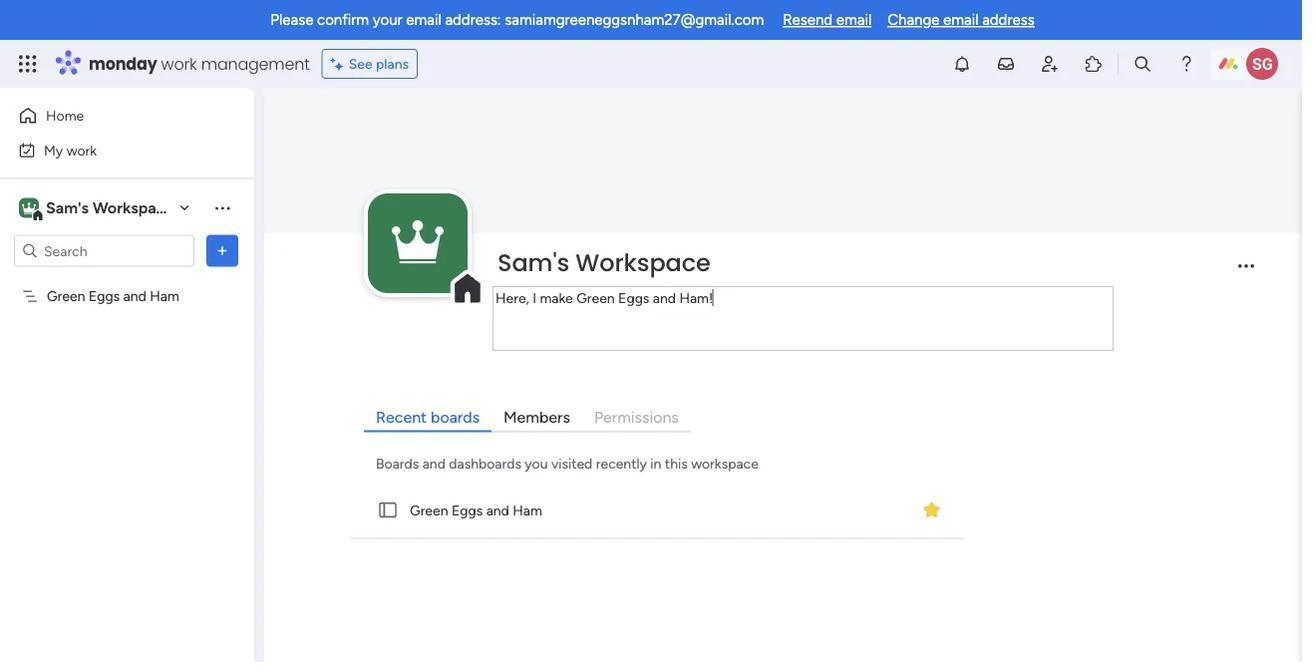 Task type: vqa. For each thing, say whether or not it's contained in the screenshot.
+ Add Egg Text Field
no



Task type: locate. For each thing, give the bounding box(es) containing it.
0 vertical spatial eggs
[[89, 288, 120, 305]]

1 vertical spatial sam's workspace
[[498, 246, 711, 280]]

and down the dashboards
[[486, 502, 510, 519]]

0 horizontal spatial green
[[47, 288, 85, 305]]

and down search in workspace field
[[123, 288, 146, 305]]

0 vertical spatial workspace
[[93, 199, 174, 217]]

0 horizontal spatial work
[[66, 142, 97, 159]]

0 horizontal spatial email
[[406, 11, 442, 29]]

1 horizontal spatial ham
[[513, 502, 542, 519]]

1 vertical spatial ham
[[513, 502, 542, 519]]

monday
[[89, 52, 157, 75]]

Here, I make Green Eggs and Ham! text field
[[493, 286, 1114, 351]]

green
[[47, 288, 85, 305], [410, 502, 448, 519]]

email right resend
[[837, 11, 872, 29]]

sam's workspace
[[46, 199, 174, 217], [498, 246, 711, 280]]

2 horizontal spatial and
[[486, 502, 510, 519]]

ham
[[150, 288, 179, 305], [513, 502, 542, 519]]

1 vertical spatial and
[[423, 455, 446, 472]]

1 horizontal spatial work
[[161, 52, 197, 75]]

eggs down the dashboards
[[452, 502, 483, 519]]

0 vertical spatial sam's workspace
[[46, 199, 174, 217]]

and right "boards"
[[423, 455, 446, 472]]

work inside button
[[66, 142, 97, 159]]

2 horizontal spatial email
[[944, 11, 979, 29]]

apps image
[[1084, 54, 1104, 74]]

work for my
[[66, 142, 97, 159]]

2 workspace image from the left
[[22, 197, 36, 219]]

recent boards
[[376, 408, 480, 427]]

1 vertical spatial eggs
[[452, 502, 483, 519]]

green eggs and ham down search in workspace field
[[47, 288, 179, 305]]

confirm
[[317, 11, 369, 29]]

0 vertical spatial work
[[161, 52, 197, 75]]

workspace
[[93, 199, 174, 217], [576, 246, 711, 280]]

see
[[349, 55, 373, 72]]

1 horizontal spatial eggs
[[452, 502, 483, 519]]

0 horizontal spatial ham
[[150, 288, 179, 305]]

1 vertical spatial green eggs and ham
[[410, 502, 542, 519]]

work for monday
[[161, 52, 197, 75]]

eggs down search in workspace field
[[89, 288, 120, 305]]

1 horizontal spatial green eggs and ham
[[410, 502, 542, 519]]

public board image
[[377, 499, 399, 521]]

my work
[[44, 142, 97, 159]]

address
[[983, 11, 1035, 29]]

workspace image
[[368, 194, 468, 293], [392, 205, 444, 282]]

work right "my"
[[66, 142, 97, 159]]

0 vertical spatial green
[[47, 288, 85, 305]]

see plans
[[349, 55, 409, 72]]

green eggs and ham
[[47, 288, 179, 305], [410, 502, 542, 519]]

change
[[888, 11, 940, 29]]

green right public board icon
[[410, 502, 448, 519]]

email
[[406, 11, 442, 29], [837, 11, 872, 29], [944, 11, 979, 29]]

boards and dashboards you visited recently in this workspace
[[376, 455, 759, 472]]

email up notifications icon
[[944, 11, 979, 29]]

2 vertical spatial and
[[486, 502, 510, 519]]

ham down search in workspace field
[[150, 288, 179, 305]]

2 email from the left
[[837, 11, 872, 29]]

here, i make green eggs and ham! button
[[492, 285, 1115, 358]]

green down search in workspace field
[[47, 288, 85, 305]]

0 vertical spatial ham
[[150, 288, 179, 305]]

1 horizontal spatial workspace
[[576, 246, 711, 280]]

1 vertical spatial work
[[66, 142, 97, 159]]

notifications image
[[953, 54, 973, 74]]

email for resend email
[[837, 11, 872, 29]]

1 vertical spatial sam's
[[498, 246, 570, 280]]

0 horizontal spatial workspace
[[93, 199, 174, 217]]

please confirm your email address: samiamgreeneggsnham27@gmail.com
[[271, 11, 764, 29]]

1 horizontal spatial green
[[410, 502, 448, 519]]

0 horizontal spatial eggs
[[89, 288, 120, 305]]

1 vertical spatial workspace
[[576, 246, 711, 280]]

resend email link
[[783, 11, 872, 29]]

work
[[161, 52, 197, 75], [66, 142, 97, 159]]

and
[[123, 288, 146, 305], [423, 455, 446, 472], [486, 502, 510, 519]]

1 horizontal spatial sam's workspace
[[498, 246, 711, 280]]

in
[[651, 455, 662, 472]]

workspace image
[[19, 197, 39, 219], [22, 197, 36, 219]]

eggs
[[89, 288, 120, 305], [452, 502, 483, 519]]

0 vertical spatial and
[[123, 288, 146, 305]]

0 horizontal spatial green eggs and ham
[[47, 288, 179, 305]]

v2 ellipsis image
[[1239, 264, 1255, 281]]

options image
[[212, 241, 232, 261]]

1 horizontal spatial sam's
[[498, 246, 570, 280]]

green eggs and ham down the dashboards
[[410, 502, 542, 519]]

you
[[525, 455, 548, 472]]

0 horizontal spatial sam's
[[46, 199, 89, 217]]

email right your
[[406, 11, 442, 29]]

0 vertical spatial green eggs and ham
[[47, 288, 179, 305]]

1 horizontal spatial email
[[837, 11, 872, 29]]

work right monday
[[161, 52, 197, 75]]

boards
[[376, 455, 419, 472]]

0 vertical spatial sam's
[[46, 199, 89, 217]]

management
[[201, 52, 310, 75]]

1 horizontal spatial and
[[423, 455, 446, 472]]

recent
[[376, 408, 427, 427]]

3 email from the left
[[944, 11, 979, 29]]

sam's
[[46, 199, 89, 217], [498, 246, 570, 280]]

ham down you
[[513, 502, 542, 519]]

0 horizontal spatial sam's workspace
[[46, 199, 174, 217]]

1 vertical spatial green
[[410, 502, 448, 519]]



Task type: describe. For each thing, give the bounding box(es) containing it.
help image
[[1177, 54, 1197, 74]]

samiamgreeneggsnham27@gmail.com
[[505, 11, 764, 29]]

workspace options image
[[212, 198, 232, 218]]

workspace
[[692, 455, 759, 472]]

inbox image
[[997, 54, 1017, 74]]

recently
[[596, 455, 647, 472]]

change email address
[[888, 11, 1035, 29]]

my work button
[[12, 134, 214, 166]]

change email address link
[[888, 11, 1035, 29]]

workspace selection element
[[19, 196, 176, 222]]

sam's inside workspace selection element
[[46, 199, 89, 217]]

select product image
[[18, 54, 38, 74]]

my
[[44, 142, 63, 159]]

sam green image
[[1247, 48, 1279, 80]]

search everything image
[[1133, 54, 1153, 74]]

members
[[504, 408, 571, 427]]

sam's workspace inside workspace selection element
[[46, 199, 174, 217]]

visited
[[552, 455, 593, 472]]

remove from favorites image
[[922, 500, 942, 520]]

email for change email address
[[944, 11, 979, 29]]

your
[[373, 11, 403, 29]]

1 workspace image from the left
[[19, 197, 39, 219]]

Search in workspace field
[[42, 239, 167, 262]]

permissions
[[595, 408, 679, 427]]

resend email
[[783, 11, 872, 29]]

1 email from the left
[[406, 11, 442, 29]]

invite members image
[[1040, 54, 1060, 74]]

0 horizontal spatial and
[[123, 288, 146, 305]]

resend
[[783, 11, 833, 29]]

monday work management
[[89, 52, 310, 75]]

boards
[[431, 408, 480, 427]]

sam's workspace button
[[14, 191, 199, 225]]

this
[[665, 455, 688, 472]]

please
[[271, 11, 314, 29]]

home
[[46, 107, 84, 124]]

workspace inside workspace selection element
[[93, 199, 174, 217]]

ham inside "green eggs and ham" link
[[513, 502, 542, 519]]

home button
[[12, 100, 214, 132]]

address:
[[445, 11, 501, 29]]

green eggs and ham link
[[347, 482, 968, 539]]

see plans button
[[322, 49, 418, 79]]

dashboards
[[449, 455, 522, 472]]

plans
[[376, 55, 409, 72]]

Sam's Workspace field
[[493, 246, 1222, 280]]



